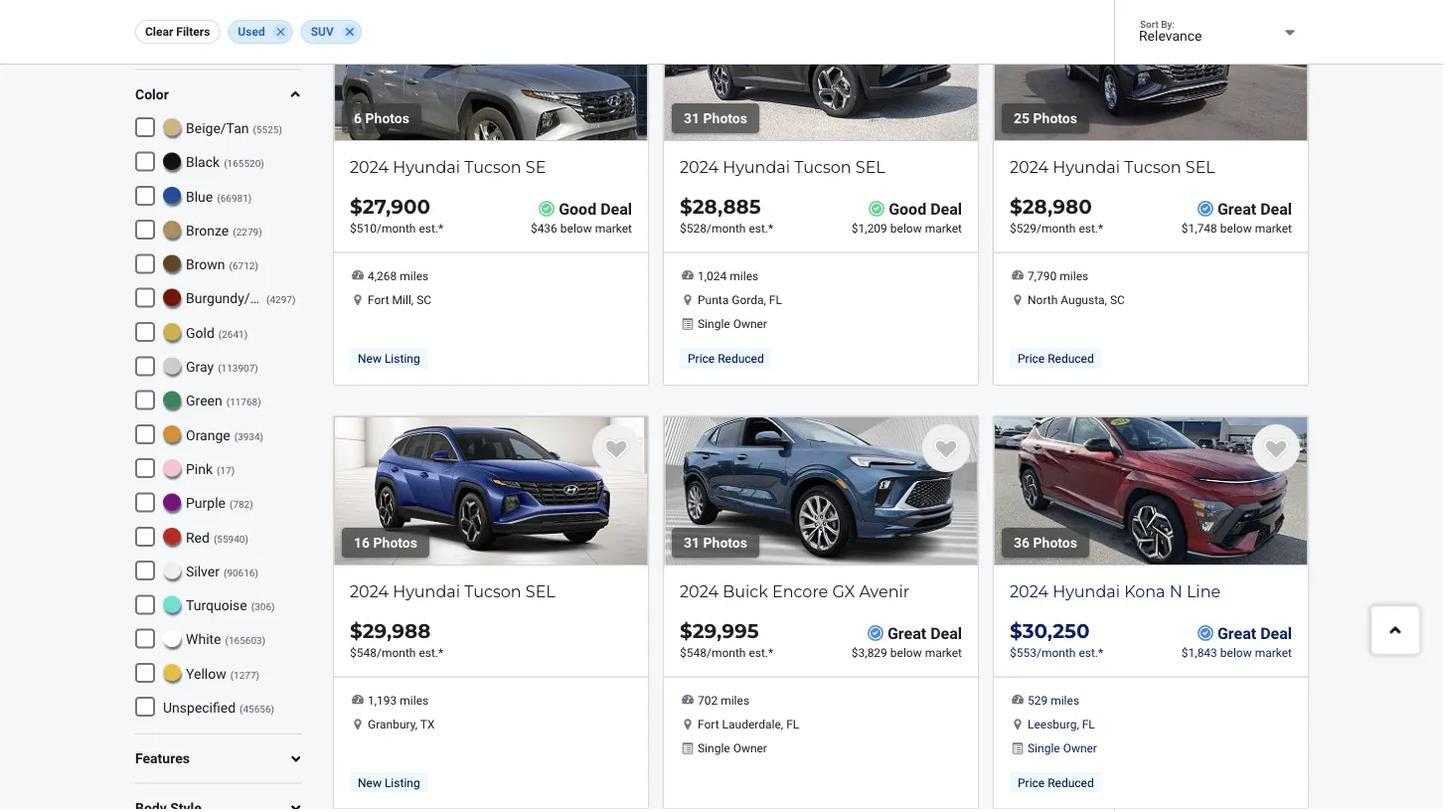 Task type: vqa. For each thing, say whether or not it's contained in the screenshot.


Task type: locate. For each thing, give the bounding box(es) containing it.
548 inside $ 29,995 $ 548 /month est.*
[[687, 646, 707, 660]]

fl right gorda
[[770, 293, 783, 307]]

0 horizontal spatial fort
[[368, 293, 389, 307]]

0 vertical spatial 529
[[1017, 221, 1037, 235]]

2024
[[350, 157, 389, 176], [680, 157, 719, 176], [1010, 157, 1049, 176], [350, 582, 389, 601], [680, 582, 719, 601], [1010, 582, 1049, 601]]

$1,209
[[852, 221, 888, 235]]

/month est.* inside the $ 28,980 $ 529 /month est.*
[[1037, 221, 1104, 235]]

1 horizontal spatial good
[[889, 199, 927, 218]]

, for 29,995
[[781, 717, 784, 731]]

0 vertical spatial new listing
[[358, 352, 420, 366]]

0 horizontal spatial good
[[559, 199, 597, 218]]

1 31 from the top
[[684, 110, 700, 126]]

548 down 29,988
[[357, 646, 377, 660]]

0 horizontal spatial 548
[[357, 646, 377, 660]]

market right '$1,748'
[[1256, 221, 1293, 235]]

below right $1,209
[[891, 221, 923, 235]]

$1,209 below market
[[852, 221, 963, 235]]

( for blue
[[217, 192, 220, 204]]

2 548 from the left
[[687, 646, 707, 660]]

miles up mill
[[400, 270, 429, 283]]

2024 hyundai tucson image for 28,885
[[664, 0, 979, 141]]

) for yellow
[[256, 669, 260, 681]]

/month est.* inside $ 29,995 $ 548 /month est.*
[[707, 646, 774, 660]]

306
[[255, 601, 271, 613]]

sc right mill
[[417, 293, 432, 307]]

sc for 28,980
[[1111, 293, 1126, 307]]

great for 30,250
[[1218, 624, 1257, 643]]

mileage
[[135, 15, 185, 32]]

great up the $3,829 below market on the bottom of page
[[888, 624, 927, 643]]

/month est.*
[[377, 221, 444, 235], [707, 221, 774, 235], [1037, 221, 1104, 235], [377, 646, 444, 660], [707, 646, 774, 660], [1037, 646, 1104, 660]]

red
[[186, 529, 210, 546]]

31
[[684, 110, 700, 126], [684, 534, 700, 551]]

good deal up "$1,209 below market"
[[889, 199, 963, 218]]

1 good deal from the left
[[559, 199, 632, 218]]

( for green
[[226, 396, 230, 408]]

2024 up 27,900
[[350, 157, 389, 176]]

1 vertical spatial 529
[[1028, 694, 1048, 708]]

45656
[[243, 703, 271, 715]]

0 vertical spatial 31
[[684, 110, 700, 126]]

27,900
[[363, 194, 431, 219]]

silver
[[186, 563, 220, 580]]

below right $3,829
[[891, 646, 923, 660]]

$3,829 below market
[[852, 646, 963, 660]]

photos right "6"
[[365, 110, 410, 126]]

2024 left buick
[[680, 582, 719, 601]]

1 horizontal spatial sc
[[1111, 293, 1126, 307]]

/month est.* down 27,900
[[377, 221, 444, 235]]

) for white
[[262, 635, 266, 647]]

miles for 29,995
[[721, 694, 750, 708]]

/month est.* inside the $ 27,900 $ 510 /month est.*
[[377, 221, 444, 235]]

photos up buick
[[704, 534, 748, 551]]

fl right the leesburg
[[1083, 717, 1096, 731]]

1 548 from the left
[[357, 646, 377, 660]]

$ 28,885 $ 528 /month est.*
[[680, 194, 774, 235]]

hyundai for 28,885
[[723, 157, 791, 176]]

1 vertical spatial 31
[[684, 534, 700, 551]]

miles for 27,900
[[400, 270, 429, 283]]

0 horizontal spatial 2024 hyundai tucson sel
[[350, 582, 556, 601]]

( 6712 )
[[229, 260, 258, 272]]

/month est.* down 30,250
[[1037, 646, 1104, 660]]

used button
[[228, 20, 293, 44]]

great deal up the $3,829 below market on the bottom of page
[[888, 624, 963, 643]]

turquoise
[[186, 598, 247, 614]]

31 for 28,885
[[684, 110, 700, 126]]

hyundai up 27,900
[[393, 157, 460, 176]]

great deal
[[1218, 199, 1293, 218], [888, 624, 963, 643], [1218, 624, 1293, 643]]

1 vertical spatial 31 photos
[[684, 534, 748, 551]]

2024 for 29,995
[[680, 582, 719, 601]]

single for 29,995
[[698, 741, 731, 755]]

/month est.* down 29,988
[[377, 646, 444, 660]]

2024 hyundai tucson image for 28,980
[[994, 0, 1309, 141]]

deal up $1,748 below market on the right top of the page
[[1261, 199, 1293, 218]]

lauderdale
[[723, 717, 781, 731]]

owner down gorda
[[734, 317, 768, 331]]

1 horizontal spatial 2024 hyundai tucson sel
[[680, 157, 886, 176]]

single owner
[[698, 317, 768, 331], [698, 741, 768, 755], [1028, 741, 1098, 755]]

sel for 28,980
[[1186, 157, 1216, 176]]

529 miles
[[1028, 694, 1080, 708]]

market for 28,980
[[1256, 221, 1293, 235]]

2024 hyundai tucson image
[[334, 0, 648, 141], [664, 0, 979, 141], [994, 0, 1309, 141], [334, 416, 648, 566]]

below right $1,843
[[1221, 646, 1253, 660]]

2 horizontal spatial 2024 hyundai tucson sel
[[1010, 157, 1216, 176]]

owner down the lauderdale
[[734, 741, 768, 755]]

( 17 )
[[217, 465, 235, 477]]

2024 hyundai tucson sel for 28,885
[[680, 157, 886, 176]]

market right $436
[[595, 221, 632, 235]]

1 new listing from the top
[[358, 352, 420, 366]]

photos right 36
[[1034, 534, 1078, 551]]

kona
[[1125, 582, 1166, 601]]

1 vertical spatial fort
[[698, 717, 720, 731]]

single owner down punta gorda , fl on the top of the page
[[698, 317, 768, 331]]

pink
[[186, 461, 213, 477]]

2024 buick encore gx avenir
[[680, 582, 910, 601]]

good deal up $436 below market
[[559, 199, 632, 218]]

se
[[526, 157, 546, 176]]

2024 hyundai tucson sel for 28,980
[[1010, 157, 1216, 176]]

good for 28,885
[[889, 199, 927, 218]]

single owner down fort lauderdale , fl
[[698, 741, 768, 755]]

$ 29,988 $ 548 /month est.*
[[350, 619, 444, 660]]

new listing down fort mill , sc
[[358, 352, 420, 366]]

/month est.* inside $ 29,988 $ 548 /month est.*
[[377, 646, 444, 660]]

hyundai for 28,980
[[1053, 157, 1121, 176]]

1 sc from the left
[[417, 293, 432, 307]]

510
[[357, 221, 377, 235]]

miles up gorda
[[730, 270, 759, 283]]

( for burgundy/maroon
[[267, 294, 270, 306]]

31 up 28,885
[[684, 110, 700, 126]]

single down fort lauderdale , fl
[[698, 741, 731, 755]]

miles up fort lauderdale , fl
[[721, 694, 750, 708]]

price reduced
[[688, 352, 764, 366], [1018, 352, 1095, 366], [1018, 776, 1095, 790]]

) for pink
[[231, 465, 235, 477]]

below for 28,885
[[891, 221, 923, 235]]

) inside unspecified ( 45656 )
[[271, 703, 275, 715]]

/month est.* inside $ 30,250 $ 553 /month est.*
[[1037, 646, 1104, 660]]

( for silver
[[224, 567, 227, 579]]

market for 30,250
[[1256, 646, 1293, 660]]

sc
[[417, 293, 432, 307], [1111, 293, 1126, 307]]

0 vertical spatial fort
[[368, 293, 389, 307]]

30,250
[[1023, 619, 1090, 643]]

2024 hyundai tucson se
[[350, 157, 546, 176]]

2 sc from the left
[[1111, 293, 1126, 307]]

deal up $1,843 below market at bottom
[[1261, 624, 1293, 643]]

/month est.* down 28,885
[[707, 221, 774, 235]]

good up $436 below market
[[559, 199, 597, 218]]

gx
[[833, 582, 856, 601]]

2024 for 28,885
[[680, 157, 719, 176]]

(
[[253, 124, 256, 135], [224, 158, 227, 170], [217, 192, 220, 204], [233, 226, 236, 238], [229, 260, 233, 272], [267, 294, 270, 306], [219, 328, 222, 340], [218, 362, 221, 374], [226, 396, 230, 408], [234, 430, 238, 442], [217, 465, 220, 477], [230, 499, 233, 511], [214, 533, 217, 545], [224, 567, 227, 579], [251, 601, 255, 613], [225, 635, 229, 647], [230, 669, 234, 681], [240, 703, 243, 715]]

2024 hyundai tucson sel up 28,885
[[680, 157, 886, 176]]

1 horizontal spatial 548
[[687, 646, 707, 660]]

new listing down granbury
[[358, 776, 420, 790]]

gorda
[[732, 293, 764, 307]]

sel
[[856, 157, 886, 176], [1186, 157, 1216, 176], [526, 582, 556, 601]]

/month est.* for 29,995
[[707, 646, 774, 660]]

) for beige/tan
[[279, 124, 282, 135]]

31 photos up 28,885
[[684, 110, 748, 126]]

miles down filters
[[203, 39, 232, 53]]

( for pink
[[217, 465, 220, 477]]

price reduced down punta
[[688, 352, 764, 366]]

2024 up 30,250
[[1010, 582, 1049, 601]]

deal
[[601, 199, 632, 218], [931, 199, 963, 218], [1261, 199, 1293, 218], [931, 624, 963, 643], [1261, 624, 1293, 643]]

fl right the lauderdale
[[787, 717, 800, 731]]

548 down 29,995
[[687, 646, 707, 660]]

1 horizontal spatial fl
[[787, 717, 800, 731]]

2 new listing from the top
[[358, 776, 420, 790]]

punta gorda , fl
[[698, 293, 783, 307]]

$ 27,900 $ 510 /month est.*
[[350, 194, 444, 235]]

17
[[220, 465, 231, 477]]

/month est.* for 28,885
[[707, 221, 774, 235]]

2 horizontal spatial sel
[[1186, 157, 1216, 176]]

) for gray
[[255, 362, 258, 374]]

below right $436
[[561, 221, 592, 235]]

fort left mill
[[368, 293, 389, 307]]

deal up "$1,209 below market"
[[931, 199, 963, 218]]

suv
[[311, 25, 334, 39]]

( for purple
[[230, 499, 233, 511]]

hyundai up 28,885
[[723, 157, 791, 176]]

great deal for 30,250
[[1218, 624, 1293, 643]]

hyundai for 30,250
[[1053, 582, 1121, 601]]

529 down 28,980
[[1017, 221, 1037, 235]]

( for yellow
[[230, 669, 234, 681]]

owner for 30,250
[[1064, 741, 1098, 755]]

market right $3,829
[[925, 646, 963, 660]]

529 inside the $ 28,980 $ 529 /month est.*
[[1017, 221, 1037, 235]]

fl for 28,885
[[770, 293, 783, 307]]

single owner down "leesburg , fl"
[[1028, 741, 1098, 755]]

702
[[698, 694, 718, 708]]

n
[[1170, 582, 1183, 601]]

4,268
[[368, 270, 397, 283]]

( inside unspecified ( 45656 )
[[240, 703, 243, 715]]

548 inside $ 29,988 $ 548 /month est.*
[[357, 646, 377, 660]]

1 good from the left
[[559, 199, 597, 218]]

2024 up 28,980
[[1010, 157, 1049, 176]]

/month est.* for 30,250
[[1037, 646, 1104, 660]]

price reduced for 28,885
[[688, 352, 764, 366]]

1 vertical spatial new listing
[[358, 776, 420, 790]]

unspecified
[[163, 700, 236, 716]]

2024 up 29,988
[[350, 582, 389, 601]]

tucson
[[465, 157, 522, 176], [795, 157, 852, 176], [1125, 157, 1182, 176], [465, 582, 522, 601]]

below right '$1,748'
[[1221, 221, 1253, 235]]

deal up the $3,829 below market on the bottom of page
[[931, 624, 963, 643]]

tucson for 28,980
[[1125, 157, 1182, 176]]

2024 up 28,885
[[680, 157, 719, 176]]

529
[[1017, 221, 1037, 235], [1028, 694, 1048, 708]]

31 up 29,995
[[684, 534, 700, 551]]

deal for 30,250
[[1261, 624, 1293, 643]]

price reduced down the leesburg
[[1018, 776, 1095, 790]]

hyundai for 27,900
[[393, 157, 460, 176]]

miles up "leesburg , fl"
[[1051, 694, 1080, 708]]

line
[[1187, 582, 1221, 601]]

owner down "leesburg , fl"
[[1064, 741, 1098, 755]]

hyundai up 28,980
[[1053, 157, 1121, 176]]

/month est.* for 29,988
[[377, 646, 444, 660]]

) for silver
[[255, 567, 258, 579]]

/month est.* inside $ 28,885 $ 528 /month est.*
[[707, 221, 774, 235]]

great deal for 29,995
[[888, 624, 963, 643]]

burgundy/maroon
[[186, 291, 298, 307]]

single for 30,250
[[1028, 741, 1061, 755]]

( for turquoise
[[251, 601, 255, 613]]

owner
[[734, 317, 768, 331], [734, 741, 768, 755], [1064, 741, 1098, 755]]

( for beige/tan
[[253, 124, 256, 135]]

price reduced for 30,250
[[1018, 776, 1095, 790]]

hyundai up 30,250
[[1053, 582, 1121, 601]]

782
[[233, 499, 250, 511]]

) for gold
[[244, 328, 248, 340]]

2024 for 27,900
[[350, 157, 389, 176]]

0 vertical spatial 31 photos
[[684, 110, 748, 126]]

2 good deal from the left
[[889, 199, 963, 218]]

2024 hyundai tucson sel up 29,988
[[350, 582, 556, 601]]

0 horizontal spatial sc
[[417, 293, 432, 307]]

clear
[[145, 25, 173, 39]]

7,790 miles
[[1028, 270, 1089, 283]]

1 horizontal spatial sel
[[856, 157, 886, 176]]

$ 28,980 $ 529 /month est.*
[[1010, 194, 1104, 235]]

/month est.* down 28,980
[[1037, 221, 1104, 235]]

photos up 28,885
[[704, 110, 748, 126]]

photos
[[365, 110, 410, 126], [704, 110, 748, 126], [1034, 110, 1078, 126], [373, 534, 418, 551], [704, 534, 748, 551], [1034, 534, 1078, 551]]

$
[[350, 194, 363, 219], [680, 194, 693, 219], [1010, 194, 1023, 219], [350, 221, 357, 235], [680, 221, 687, 235], [1010, 221, 1017, 235], [350, 619, 363, 643], [680, 619, 693, 643], [1010, 619, 1023, 643], [350, 646, 357, 660], [680, 646, 687, 660], [1010, 646, 1017, 660]]

sel for 28,885
[[856, 157, 886, 176]]

new listing
[[358, 352, 420, 366], [358, 776, 420, 790]]

2 31 from the top
[[684, 534, 700, 551]]

0 horizontal spatial good deal
[[559, 199, 632, 218]]

7,790
[[1028, 270, 1057, 283]]

great up $1,748 below market on the right top of the page
[[1218, 199, 1257, 218]]

4297
[[270, 294, 292, 306]]

( for red
[[214, 533, 217, 545]]

sc right augusta
[[1111, 293, 1126, 307]]

,
[[412, 293, 414, 307], [764, 293, 767, 307], [1105, 293, 1108, 307], [415, 717, 418, 731], [781, 717, 784, 731], [1077, 717, 1080, 731]]

tucson for 27,900
[[465, 157, 522, 176]]

528
[[687, 221, 707, 235]]

$1,748 below market
[[1182, 221, 1293, 235]]

great deal up $1,748 below market on the right top of the page
[[1218, 199, 1293, 218]]

market right $1,209
[[925, 221, 963, 235]]

2 31 photos from the top
[[684, 534, 748, 551]]

great up $1,843 below market at bottom
[[1218, 624, 1257, 643]]

0 horizontal spatial fl
[[770, 293, 783, 307]]

1,193
[[368, 694, 397, 708]]

photos right the 25
[[1034, 110, 1078, 126]]

owner for 29,995
[[734, 741, 768, 755]]

miles up north augusta , sc
[[1060, 270, 1089, 283]]

) for bronze
[[259, 226, 262, 238]]

11768
[[230, 396, 258, 408]]

fl
[[770, 293, 783, 307], [787, 717, 800, 731], [1083, 717, 1096, 731]]

fort down 702
[[698, 717, 720, 731]]

$1,843 below market
[[1182, 646, 1293, 660]]

deal up $436 below market
[[601, 199, 632, 218]]

/month est.* down 29,995
[[707, 646, 774, 660]]

1 horizontal spatial good deal
[[889, 199, 963, 218]]

31 for 29,995
[[684, 534, 700, 551]]

great deal up $1,843 below market at bottom
[[1218, 624, 1293, 643]]

1 horizontal spatial fort
[[698, 717, 720, 731]]

single down the leesburg
[[1028, 741, 1061, 755]]

31 photos up buick
[[684, 534, 748, 551]]

miles for 28,980
[[1060, 270, 1089, 283]]

2 good from the left
[[889, 199, 927, 218]]

( 2641 )
[[219, 328, 248, 340]]

529 up the leesburg
[[1028, 694, 1048, 708]]

single owner for 28,885
[[698, 317, 768, 331]]

2024 hyundai tucson sel up 28,980
[[1010, 157, 1216, 176]]

market right $1,843
[[1256, 646, 1293, 660]]

1 31 photos from the top
[[684, 110, 748, 126]]

good deal for 28,885
[[889, 199, 963, 218]]

unspecified ( 45656 )
[[163, 700, 275, 716]]

good up "$1,209 below market"
[[889, 199, 927, 218]]

single down punta
[[698, 317, 731, 331]]

) for burgundy/maroon
[[292, 294, 296, 306]]

2 horizontal spatial fl
[[1083, 717, 1096, 731]]



Task type: describe. For each thing, give the bounding box(es) containing it.
, for 28,980
[[1105, 293, 1108, 307]]

5525
[[256, 124, 279, 135]]

( 4297 )
[[267, 294, 296, 306]]

1277
[[234, 669, 256, 681]]

photos for 29,995
[[704, 534, 748, 551]]

leesburg , fl
[[1028, 717, 1096, 731]]

2279
[[236, 226, 259, 238]]

miles for 28,885
[[730, 270, 759, 283]]

55940
[[217, 533, 245, 545]]

$ 30,250 $ 553 /month est.*
[[1010, 619, 1104, 660]]

$3,829
[[852, 646, 888, 660]]

( 1277 )
[[230, 669, 260, 681]]

1,193 miles
[[368, 694, 429, 708]]

new listing for 2024 hyundai tucson se
[[358, 352, 420, 366]]

66981
[[220, 192, 248, 204]]

below for 30,250
[[1221, 646, 1253, 660]]

) for red
[[245, 533, 249, 545]]

suv button
[[301, 20, 362, 44]]

( 113907 )
[[218, 362, 258, 374]]

$1,843
[[1182, 646, 1218, 660]]

/month est.* for 27,900
[[377, 221, 444, 235]]

0 horizontal spatial sel
[[526, 582, 556, 601]]

2641
[[222, 328, 244, 340]]

photos right 16
[[373, 534, 418, 551]]

548 for 29,995
[[687, 646, 707, 660]]

3934
[[238, 430, 260, 442]]

market for 28,885
[[925, 221, 963, 235]]

color
[[135, 86, 169, 103]]

165603
[[229, 635, 262, 647]]

deal for 28,885
[[931, 199, 963, 218]]

owner for 28,885
[[734, 317, 768, 331]]

( for gray
[[218, 362, 221, 374]]

deal for 28,980
[[1261, 199, 1293, 218]]

mileage 0 - 150,000+ miles
[[135, 15, 232, 53]]

$436
[[531, 221, 558, 235]]

single owner for 30,250
[[1028, 741, 1098, 755]]

granbury , tx
[[368, 717, 435, 731]]

) for purple
[[250, 499, 253, 511]]

good deal for 27,900
[[559, 199, 632, 218]]

miles up granbury , tx
[[400, 694, 429, 708]]

36
[[1014, 534, 1030, 551]]

orange
[[186, 427, 230, 443]]

granbury
[[368, 717, 415, 731]]

( 66981 )
[[217, 192, 252, 204]]

, for 27,900
[[412, 293, 414, 307]]

) for brown
[[255, 260, 258, 272]]

2024 for 28,980
[[1010, 157, 1049, 176]]

fl for 29,995
[[787, 717, 800, 731]]

blue
[[186, 188, 213, 205]]

photos for 30,250
[[1034, 534, 1078, 551]]

punta
[[698, 293, 729, 307]]

2024 hyundai kona image
[[994, 416, 1309, 566]]

) for turquoise
[[271, 601, 275, 613]]

price reduced down north
[[1018, 352, 1095, 366]]

25 photos
[[1014, 110, 1078, 126]]

165520
[[227, 158, 261, 170]]

clear filters
[[145, 25, 210, 39]]

north augusta , sc
[[1028, 293, 1126, 307]]

16
[[354, 534, 370, 551]]

2024 hyundai tucson image for 27,900
[[334, 0, 648, 141]]

black
[[186, 154, 220, 171]]

( 11768 )
[[226, 396, 261, 408]]

( 2279 )
[[233, 226, 262, 238]]

clear filters button
[[135, 20, 220, 44]]

tx
[[420, 717, 435, 731]]

6712
[[233, 260, 255, 272]]

( for bronze
[[233, 226, 236, 238]]

filters
[[176, 25, 210, 39]]

31 photos for 28,885
[[684, 110, 748, 126]]

( for black
[[224, 158, 227, 170]]

548 for 29,988
[[357, 646, 377, 660]]

hyundai up 29,988
[[393, 582, 460, 601]]

great for 28,980
[[1218, 199, 1257, 218]]

fort lauderdale , fl
[[698, 717, 800, 731]]

great for 29,995
[[888, 624, 927, 643]]

25
[[1014, 110, 1030, 126]]

gray
[[186, 359, 214, 375]]

buick
[[723, 582, 768, 601]]

2024 for 30,250
[[1010, 582, 1049, 601]]

single owner for 29,995
[[698, 741, 768, 755]]

below for 28,980
[[1221, 221, 1253, 235]]

( for brown
[[229, 260, 233, 272]]

good for 27,900
[[559, 199, 597, 218]]

( 90616 )
[[224, 567, 258, 579]]

, for 28,885
[[764, 293, 767, 307]]

) for blue
[[248, 192, 252, 204]]

deal for 29,995
[[931, 624, 963, 643]]

below for 29,995
[[891, 646, 923, 660]]

leesburg
[[1028, 717, 1077, 731]]

29,988
[[363, 619, 431, 643]]

sc for 27,900
[[417, 293, 432, 307]]

tucson for 28,885
[[795, 157, 852, 176]]

/month est.* for 28,980
[[1037, 221, 1104, 235]]

28,885
[[693, 194, 761, 219]]

market for 27,900
[[595, 221, 632, 235]]

4,268 miles
[[368, 270, 429, 283]]

miles for 30,250
[[1051, 694, 1080, 708]]

miles inside mileage 0 - 150,000+ miles
[[203, 39, 232, 53]]

16 photos
[[354, 534, 418, 551]]

( for white
[[225, 635, 229, 647]]

( 165520 )
[[224, 158, 264, 170]]

beige/tan
[[186, 120, 249, 136]]

augusta
[[1061, 293, 1105, 307]]

purple
[[186, 495, 226, 512]]

market for 29,995
[[925, 646, 963, 660]]

fort mill , sc
[[368, 293, 432, 307]]

) for orange
[[260, 430, 264, 442]]

( 165603 )
[[225, 635, 266, 647]]

2024 hyundai kona n line
[[1010, 582, 1221, 601]]

used
[[238, 25, 265, 39]]

fort for 27,900
[[368, 293, 389, 307]]

$436 below market
[[531, 221, 632, 235]]

( for gold
[[219, 328, 222, 340]]

6 photos
[[354, 110, 410, 126]]

white
[[186, 632, 221, 648]]

( for orange
[[234, 430, 238, 442]]

( 5525 )
[[253, 124, 282, 135]]

1,024 miles
[[698, 270, 759, 283]]

deal for 27,900
[[601, 199, 632, 218]]

bronze
[[186, 222, 229, 239]]

) for black
[[261, 158, 264, 170]]

gold
[[186, 325, 215, 341]]

fort for 29,995
[[698, 717, 720, 731]]

36 photos
[[1014, 534, 1078, 551]]

photos for 28,980
[[1034, 110, 1078, 126]]

photos for 27,900
[[365, 110, 410, 126]]

2024 buick encore gx image
[[664, 416, 979, 566]]

new listing for 2024 hyundai tucson sel
[[358, 776, 420, 790]]

( 3934 )
[[234, 430, 264, 442]]

features
[[135, 751, 190, 767]]

below for 27,900
[[561, 221, 592, 235]]

29,995
[[693, 619, 759, 643]]

1,024
[[698, 270, 727, 283]]

-
[[145, 39, 148, 53]]

single for 28,885
[[698, 317, 731, 331]]



